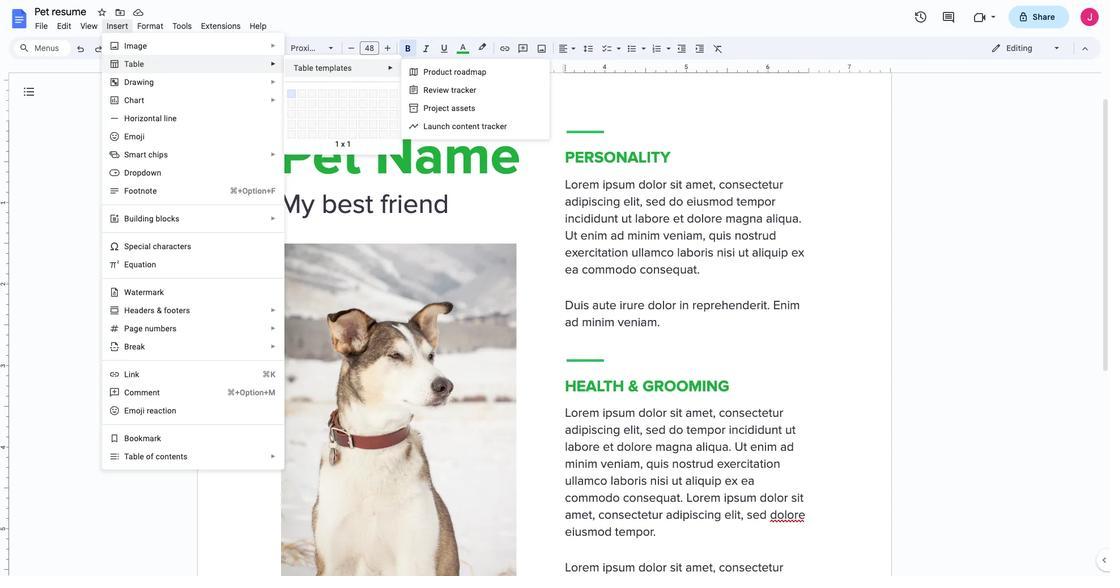 Task type: vqa. For each thing, say whether or not it's contained in the screenshot.
Foot n ote
yes



Task type: describe. For each thing, give the bounding box(es) containing it.
l for aunch
[[424, 122, 428, 131]]

Font size text field
[[361, 41, 379, 55]]

r
[[424, 86, 429, 95]]

emoji reaction 5 element
[[124, 406, 180, 416]]

ment
[[141, 388, 160, 397]]

drawing d element
[[124, 78, 157, 87]]

tools menu item
[[168, 19, 197, 33]]

proxima nova
[[291, 43, 342, 53]]

► for table of content s
[[271, 454, 276, 460]]

p
[[424, 104, 429, 113]]

mage
[[127, 41, 147, 50]]

table of content s
[[124, 452, 188, 461]]

menu containing pr
[[398, 24, 550, 577]]

share button
[[1009, 6, 1070, 28]]

‪1 x 1‬
[[335, 140, 351, 149]]

table for table templates
[[294, 63, 314, 73]]

► for i mage
[[271, 43, 276, 49]]

o
[[432, 67, 436, 77]]

table templates semicolon element
[[294, 63, 355, 73]]

emoji for emoji 7 element
[[124, 132, 145, 141]]

ho r izontal line
[[124, 114, 177, 123]]

‪1
[[335, 140, 339, 149]]

mode and view toolbar
[[983, 37, 1095, 60]]

izontal
[[138, 114, 162, 123]]

u
[[129, 214, 134, 223]]

⌘k
[[263, 370, 276, 379]]

‪1 x 1‬ menu item
[[285, 87, 491, 293]]

m
[[134, 388, 141, 397]]

main toolbar
[[70, 0, 727, 440]]

roject
[[429, 104, 449, 113]]

emoji reaction
[[124, 406, 176, 416]]

⌘+option+m
[[227, 388, 276, 397]]

format menu item
[[133, 19, 168, 33]]

d rawing
[[124, 78, 154, 87]]

special characters c element
[[124, 242, 195, 251]]

headers & footers h element
[[124, 306, 194, 315]]

► for t able
[[271, 61, 276, 67]]

h
[[124, 306, 130, 315]]

roadmap
[[454, 67, 487, 77]]

► for brea k
[[271, 344, 276, 350]]

ial
[[142, 242, 151, 251]]

able
[[129, 60, 144, 69]]

launch content tracker l element
[[424, 122, 511, 131]]

t
[[124, 60, 129, 69]]

smart chips z element
[[124, 150, 171, 159]]

x
[[341, 140, 345, 149]]

blocks
[[156, 214, 180, 223]]

chart q element
[[124, 96, 148, 105]]

help menu item
[[245, 19, 271, 33]]

co
[[124, 388, 134, 397]]

ink
[[129, 370, 139, 379]]

h eaders & footers
[[124, 306, 190, 315]]

eview
[[429, 86, 449, 95]]

right margin image
[[806, 64, 891, 73]]

spe c ial characters
[[124, 242, 191, 251]]

► for h eaders & footers
[[271, 307, 276, 314]]

extensions
[[201, 21, 241, 31]]

smart
[[124, 150, 146, 159]]

menu bar inside menu bar banner
[[31, 15, 271, 33]]

aunch
[[428, 122, 450, 131]]

file menu item
[[31, 19, 53, 33]]

► inside table templates menu
[[388, 65, 394, 71]]

chart
[[124, 96, 144, 105]]

tools
[[173, 21, 192, 31]]

e quation
[[124, 260, 156, 269]]

ilding
[[134, 214, 154, 223]]

ookmark
[[129, 434, 161, 443]]

⌘+option+f
[[230, 187, 276, 196]]

break k element
[[124, 342, 148, 351]]

page numbers g element
[[124, 324, 180, 333]]

b ookmark
[[124, 434, 161, 443]]

foot n ote
[[124, 187, 157, 196]]

g
[[134, 324, 138, 333]]

building blocks u element
[[124, 214, 183, 223]]

k
[[141, 342, 145, 351]]

chips
[[148, 150, 168, 159]]

brea k
[[124, 342, 145, 351]]

view menu item
[[76, 19, 102, 33]]

0 vertical spatial tracker
[[451, 86, 477, 95]]

pr o duct roadmap
[[424, 67, 487, 77]]

content for s
[[156, 452, 183, 461]]

⌘k element
[[249, 369, 276, 380]]

table templates menu
[[284, 55, 491, 293]]

share
[[1033, 12, 1056, 22]]

table templates
[[294, 63, 352, 73]]

numbered list menu image
[[664, 41, 671, 45]]

table for table of content s
[[124, 452, 144, 461]]

application containing share
[[0, 0, 1111, 577]]

format
[[137, 21, 164, 31]]

i mage
[[124, 41, 147, 50]]

Menus field
[[14, 40, 71, 56]]

t able
[[124, 60, 144, 69]]

e
[[124, 260, 129, 269]]

equation e element
[[124, 260, 160, 269]]

link l element
[[124, 370, 143, 379]]

proxima nova option
[[291, 40, 342, 56]]

r
[[135, 114, 138, 123]]

i
[[124, 41, 127, 50]]

co m ment
[[124, 388, 160, 397]]

bookmark b element
[[124, 434, 165, 443]]

ho
[[124, 114, 135, 123]]

Rename text field
[[31, 5, 93, 18]]

duct
[[436, 67, 452, 77]]



Task type: locate. For each thing, give the bounding box(es) containing it.
of
[[146, 452, 154, 461]]

b for u
[[124, 214, 129, 223]]

emoji for emoji reaction
[[124, 406, 145, 416]]

product roadmap o element
[[424, 67, 490, 77]]

watermark
[[124, 288, 164, 297]]

editing
[[1007, 43, 1033, 53]]

pa
[[124, 324, 134, 333]]

1 horizontal spatial table
[[294, 63, 314, 73]]

horizontal line r element
[[124, 114, 180, 123]]

1 vertical spatial table
[[124, 452, 144, 461]]

smart chips
[[124, 150, 168, 159]]

foot
[[124, 187, 141, 196]]

menu containing i
[[98, 0, 285, 470]]

l ink
[[124, 370, 139, 379]]

quation
[[129, 260, 156, 269]]

text color image
[[457, 40, 469, 54]]

application
[[0, 0, 1111, 577]]

menu bar containing file
[[31, 15, 271, 33]]

0 horizontal spatial content
[[156, 452, 183, 461]]

comment m element
[[124, 388, 163, 397]]

b for ookmark
[[124, 434, 129, 443]]

0 vertical spatial b
[[124, 214, 129, 223]]

footnote n element
[[124, 187, 160, 196]]

p roject assets
[[424, 104, 476, 113]]

spe
[[124, 242, 138, 251]]

0 horizontal spatial tracker
[[451, 86, 477, 95]]

0 horizontal spatial l
[[124, 370, 129, 379]]

menu
[[98, 0, 285, 470], [398, 24, 550, 577]]

highlight color image
[[476, 40, 489, 54]]

file
[[35, 21, 48, 31]]

emoji 7 element
[[124, 132, 148, 141]]

0 horizontal spatial menu
[[98, 0, 285, 470]]

emoji up smart
[[124, 132, 145, 141]]

1 vertical spatial tracker
[[482, 122, 507, 131]]

2 emoji from the top
[[124, 406, 145, 416]]

► for d rawing
[[271, 79, 276, 85]]

edit menu item
[[53, 19, 76, 33]]

checklist menu image
[[614, 41, 621, 45]]

0 vertical spatial emoji
[[124, 132, 145, 141]]

content down assets
[[452, 122, 480, 131]]

reaction
[[147, 406, 176, 416]]

pa g e numbers
[[124, 324, 177, 333]]

0 vertical spatial l
[[424, 122, 428, 131]]

content right of
[[156, 452, 183, 461]]

extensions menu item
[[197, 19, 245, 33]]

&
[[157, 306, 162, 315]]

top margin image
[[0, 39, 9, 124]]

Star checkbox
[[94, 5, 110, 20]]

emoji
[[124, 132, 145, 141], [124, 406, 145, 416]]

content for tracker
[[452, 122, 480, 131]]

table down "proxima"
[[294, 63, 314, 73]]

insert
[[107, 21, 128, 31]]

editing button
[[984, 40, 1069, 57]]

1 vertical spatial b
[[124, 434, 129, 443]]

table left of
[[124, 452, 144, 461]]

dropdown 6 element
[[124, 168, 165, 177]]

table
[[294, 63, 314, 73], [124, 452, 144, 461]]

edit
[[57, 21, 71, 31]]

0 vertical spatial content
[[452, 122, 480, 131]]

d
[[124, 78, 130, 87]]

proxima
[[291, 43, 321, 53]]

1 vertical spatial content
[[156, 452, 183, 461]]

► for ilding blocks
[[271, 215, 276, 222]]

brea
[[124, 342, 141, 351]]

⌘+option+m element
[[214, 387, 276, 399]]

nova
[[323, 43, 342, 53]]

review tracker r element
[[424, 86, 480, 95]]

table inside menu
[[294, 63, 314, 73]]

s
[[183, 452, 188, 461]]

tracker
[[451, 86, 477, 95], [482, 122, 507, 131]]

b
[[124, 214, 129, 223], [124, 434, 129, 443]]

image i element
[[124, 41, 150, 50]]

b left ilding
[[124, 214, 129, 223]]

line
[[164, 114, 177, 123]]

n
[[141, 187, 145, 196]]

1 b from the top
[[124, 214, 129, 223]]

view
[[80, 21, 98, 31]]

1 horizontal spatial content
[[452, 122, 480, 131]]

l down p
[[424, 122, 428, 131]]

table t element
[[124, 60, 148, 69]]

l up co
[[124, 370, 129, 379]]

numbers
[[145, 324, 177, 333]]

1 horizontal spatial tracker
[[482, 122, 507, 131]]

project assets p element
[[424, 104, 479, 113]]

insert image image
[[535, 40, 548, 56]]

► for e numbers
[[271, 325, 276, 332]]

2 b from the top
[[124, 434, 129, 443]]

content
[[452, 122, 480, 131], [156, 452, 183, 461]]

table of contents s element
[[124, 452, 191, 461]]

0 vertical spatial table
[[294, 63, 314, 73]]

line & paragraph spacing image
[[582, 40, 595, 56]]

1‬
[[347, 140, 351, 149]]

1 horizontal spatial l
[[424, 122, 428, 131]]

Font size field
[[360, 41, 384, 56]]

1 vertical spatial emoji
[[124, 406, 145, 416]]

b up table of content s
[[124, 434, 129, 443]]

e
[[138, 324, 143, 333]]

watermark j element
[[124, 288, 167, 297]]

r eview tracker
[[424, 86, 477, 95]]

ote
[[145, 187, 157, 196]]

b u ilding blocks
[[124, 214, 180, 223]]

l for ink
[[124, 370, 129, 379]]

pr
[[424, 67, 432, 77]]

menu bar banner
[[0, 0, 1111, 577]]

emoji down m at the bottom
[[124, 406, 145, 416]]

dropdown
[[124, 168, 161, 177]]

help
[[250, 21, 267, 31]]

insert menu item
[[102, 19, 133, 33]]

l aunch content tracker
[[424, 122, 507, 131]]

l
[[424, 122, 428, 131], [124, 370, 129, 379]]

rawing
[[130, 78, 154, 87]]

⌘+option+f element
[[216, 185, 276, 197]]

0 horizontal spatial table
[[124, 452, 144, 461]]

bulleted list menu image
[[639, 41, 646, 45]]

characters
[[153, 242, 191, 251]]

1 emoji from the top
[[124, 132, 145, 141]]

menu bar
[[31, 15, 271, 33]]

assets
[[452, 104, 476, 113]]

1 horizontal spatial menu
[[398, 24, 550, 577]]

left margin image
[[197, 64, 282, 73]]

c
[[138, 242, 142, 251]]

footers
[[164, 306, 190, 315]]

1 vertical spatial l
[[124, 370, 129, 379]]

eaders
[[130, 306, 155, 315]]

►
[[271, 43, 276, 49], [271, 61, 276, 67], [388, 65, 394, 71], [271, 79, 276, 85], [271, 97, 276, 103], [271, 151, 276, 158], [271, 215, 276, 222], [271, 307, 276, 314], [271, 325, 276, 332], [271, 344, 276, 350], [271, 454, 276, 460]]

templates
[[316, 63, 352, 73]]



